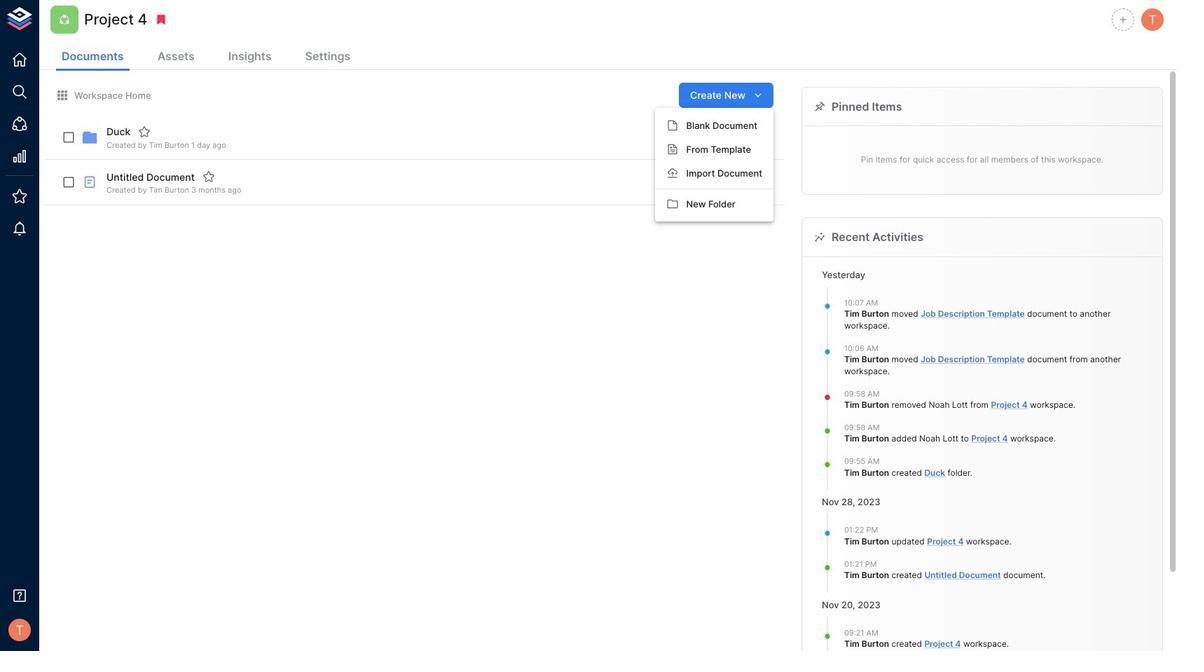 Task type: describe. For each thing, give the bounding box(es) containing it.
remove bookmark image
[[155, 13, 168, 26]]



Task type: locate. For each thing, give the bounding box(es) containing it.
1 horizontal spatial favorite image
[[202, 171, 215, 183]]

1 vertical spatial favorite image
[[202, 171, 215, 183]]

favorite image
[[138, 125, 151, 138], [202, 171, 215, 183]]

0 vertical spatial favorite image
[[138, 125, 151, 138]]

0 horizontal spatial favorite image
[[138, 125, 151, 138]]



Task type: vqa. For each thing, say whether or not it's contained in the screenshot.
TOOLTIP
no



